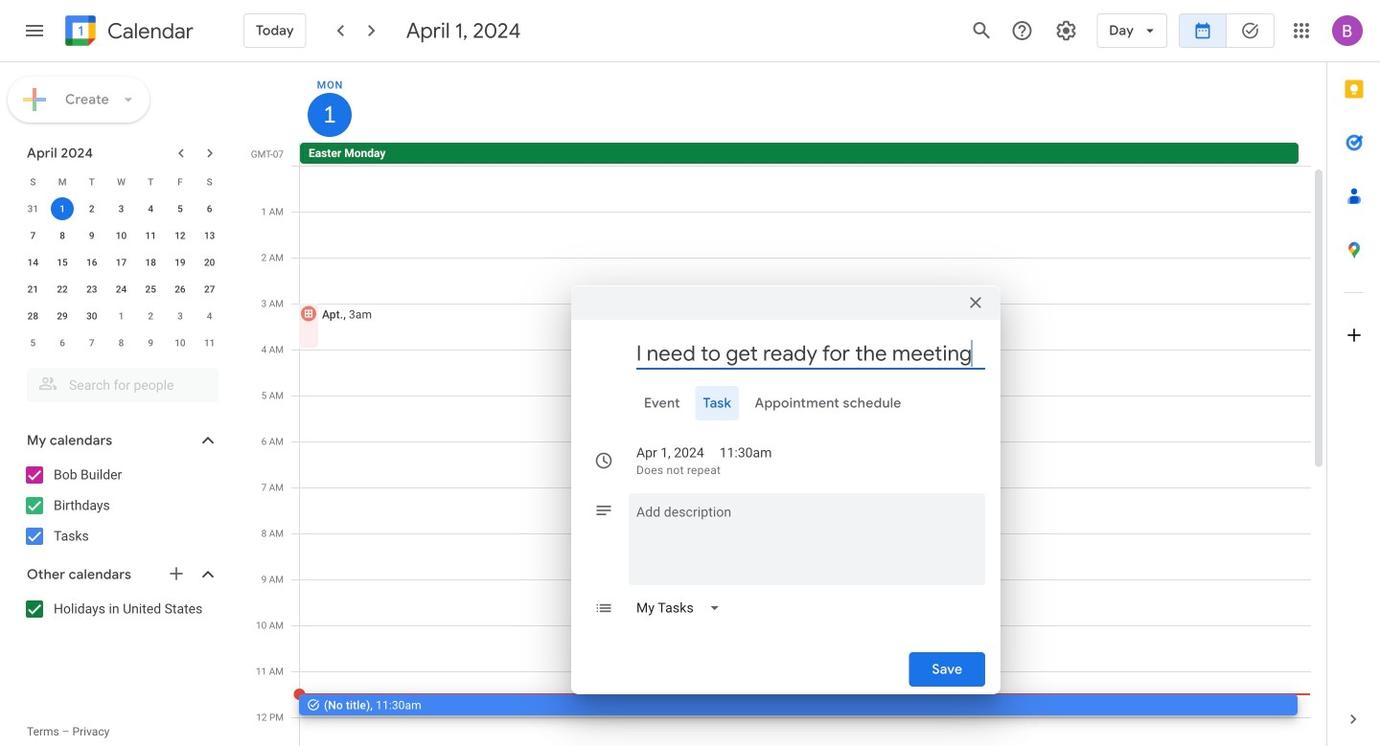 Task type: vqa. For each thing, say whether or not it's contained in the screenshot.
2nd IN from the top
no



Task type: describe. For each thing, give the bounding box(es) containing it.
22 element
[[51, 278, 74, 301]]

0 horizontal spatial tab list
[[587, 386, 986, 421]]

may 1 element
[[110, 305, 133, 328]]

19 element
[[169, 251, 192, 274]]

Search for people text field
[[38, 368, 207, 403]]

may 3 element
[[169, 305, 192, 328]]

5 element
[[169, 198, 192, 221]]

6 element
[[198, 198, 221, 221]]

29 element
[[51, 305, 74, 328]]

may 8 element
[[110, 332, 133, 355]]

27 element
[[198, 278, 221, 301]]

add other calendars image
[[167, 565, 186, 584]]

cell inside the april 2024 grid
[[48, 196, 77, 222]]

2 element
[[80, 198, 103, 221]]

16 element
[[80, 251, 103, 274]]

settings menu image
[[1055, 19, 1078, 42]]

15 element
[[51, 251, 74, 274]]

9 element
[[80, 224, 103, 247]]

heading inside calendar element
[[104, 20, 194, 43]]

may 11 element
[[198, 332, 221, 355]]

april 2024 grid
[[18, 169, 224, 357]]

may 7 element
[[80, 332, 103, 355]]

4 element
[[139, 198, 162, 221]]

Add title text field
[[637, 339, 986, 368]]

18 element
[[139, 251, 162, 274]]

14 element
[[21, 251, 44, 274]]

my calendars list
[[4, 460, 238, 552]]

8 element
[[51, 224, 74, 247]]

Add description text field
[[629, 501, 986, 570]]

main drawer image
[[23, 19, 46, 42]]

march 31 element
[[21, 198, 44, 221]]

26 element
[[169, 278, 192, 301]]



Task type: locate. For each thing, give the bounding box(es) containing it.
may 4 element
[[198, 305, 221, 328]]

7 element
[[21, 224, 44, 247]]

1, today element
[[51, 198, 74, 221]]

11 element
[[139, 224, 162, 247]]

None field
[[629, 592, 736, 626]]

1 horizontal spatial cell
[[298, 166, 1312, 747]]

1 horizontal spatial tab list
[[1328, 62, 1381, 693]]

30 element
[[80, 305, 103, 328]]

None search field
[[0, 361, 238, 403]]

0 horizontal spatial cell
[[48, 196, 77, 222]]

17 element
[[110, 251, 133, 274]]

row group
[[18, 196, 224, 357]]

13 element
[[198, 224, 221, 247]]

may 9 element
[[139, 332, 162, 355]]

25 element
[[139, 278, 162, 301]]

grid
[[245, 62, 1327, 747]]

monday, april 1, today element
[[308, 93, 352, 137]]

28 element
[[21, 305, 44, 328]]

24 element
[[110, 278, 133, 301]]

may 2 element
[[139, 305, 162, 328]]

23 element
[[80, 278, 103, 301]]

may 10 element
[[169, 332, 192, 355]]

tab list
[[1328, 62, 1381, 693], [587, 386, 986, 421]]

20 element
[[198, 251, 221, 274]]

12 element
[[169, 224, 192, 247]]

21 element
[[21, 278, 44, 301]]

may 5 element
[[21, 332, 44, 355]]

calendar element
[[61, 12, 194, 54]]

3 element
[[110, 198, 133, 221]]

may 6 element
[[51, 332, 74, 355]]

row
[[291, 143, 1327, 166], [291, 166, 1312, 747], [18, 169, 224, 196], [18, 196, 224, 222], [18, 222, 224, 249], [18, 249, 224, 276], [18, 276, 224, 303], [18, 303, 224, 330], [18, 330, 224, 357]]

10 element
[[110, 224, 133, 247]]

heading
[[104, 20, 194, 43]]

cell
[[298, 166, 1312, 747], [48, 196, 77, 222]]



